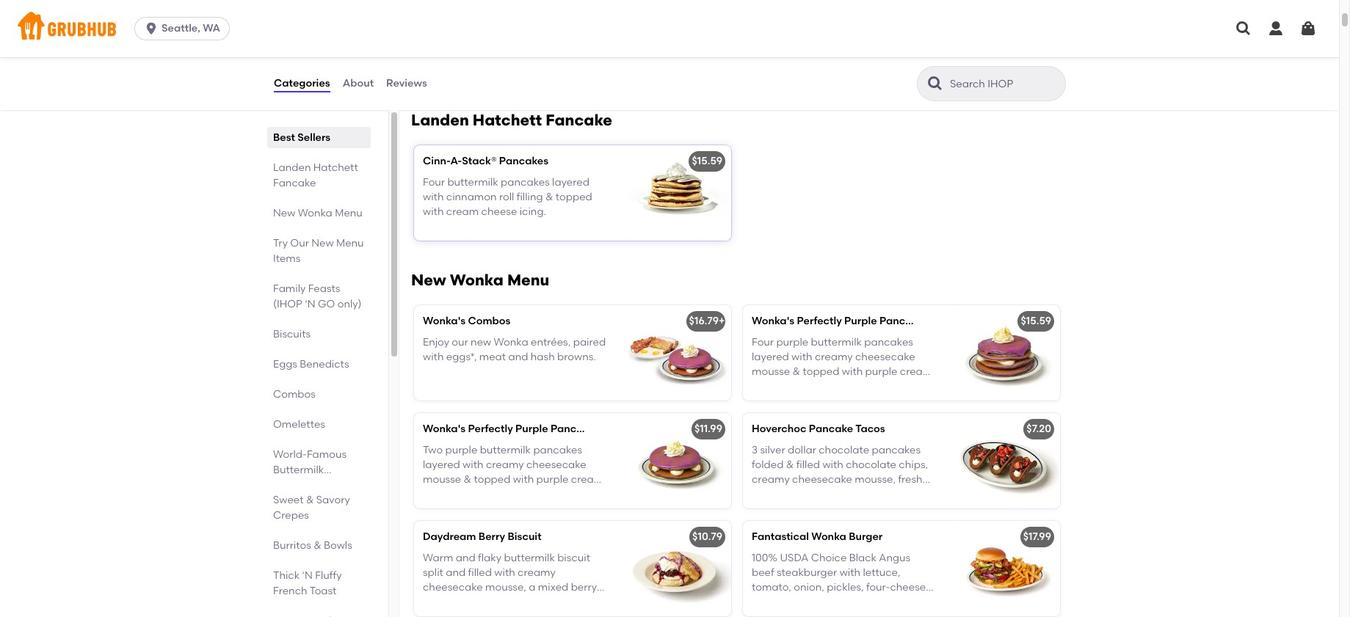 Task type: describe. For each thing, give the bounding box(es) containing it.
$7.20
[[1027, 423, 1052, 436]]

perfectly for two
[[468, 423, 513, 436]]

try our new menu items
[[273, 237, 364, 265]]

cream inside warm and flaky buttermilk biscuit split and filled with creamy cheesecake mousse, a mixed berry topping, topped with purple cream cheese icing and powdered sugar.
[[565, 597, 597, 609]]

whipped for four
[[820, 381, 863, 393]]

icing, for two
[[461, 489, 488, 501]]

biscuits
[[273, 328, 311, 341]]

daydream berry biscuit
[[423, 531, 542, 544]]

main navigation navigation
[[0, 0, 1340, 57]]

layered for wonka's perfectly purple pancakes - (full stack)
[[752, 351, 789, 364]]

wonka's for enjoy
[[423, 315, 466, 328]]

browns.
[[558, 351, 596, 364]]

- for (short
[[603, 423, 607, 436]]

hoverchoc pancake tacos image
[[950, 414, 1061, 509]]

buttermilk inside warm and flaky buttermilk biscuit split and filled with creamy cheesecake mousse, a mixed berry topping, topped with purple cream cheese icing and powdered sugar.
[[504, 552, 555, 565]]

mousse,
[[486, 582, 527, 594]]

a-
[[451, 155, 462, 168]]

sellers
[[298, 131, 331, 144]]

$15.59 inside $15.59 button
[[754, 47, 785, 59]]

pancakes for four purple buttermilk pancakes layered with creamy cheesecake mousse & topped with purple cream cheese icing, whipped topping and gold glitter sugar.
[[880, 315, 929, 328]]

2 horizontal spatial new
[[411, 271, 446, 290]]

buttermilk inside two purple buttermilk pancakes layered with creamy cheesecake mousse & topped with purple cream cheese icing, whipped topping and gold glitter sugar.
[[480, 444, 531, 457]]

daydream
[[423, 531, 476, 544]]

a
[[529, 582, 536, 594]]

purple inside warm and flaky buttermilk biscuit split and filled with creamy cheesecake mousse, a mixed berry topping, topped with purple cream cheese icing and powdered sugar.
[[530, 597, 562, 609]]

go
[[318, 298, 335, 311]]

with inside enjoy our new wonka entrées, paired with eggs*, meat and hash browns.
[[423, 351, 444, 364]]

two
[[423, 444, 443, 457]]

fantastical wonka burger
[[752, 531, 883, 544]]

pancakes for wonka's perfectly purple pancakes - (full stack)
[[865, 336, 914, 349]]

four buttermilk pancakes layered with cinnamon roll filling & topped with cream cheese icing.
[[423, 176, 593, 218]]

warm and flaky buttermilk biscuit split and filled with creamy cheesecake mousse, a mixed berry topping, topped with purple cream cheese icing and powdered sugar.
[[423, 552, 597, 618]]

cinn-
[[423, 155, 451, 168]]

buttermilk inside four buttermilk pancakes layered with cinnamon roll filling & topped with cream cheese icing.
[[448, 176, 499, 188]]

$11.99
[[695, 423, 723, 436]]

icing, for four
[[790, 381, 817, 393]]

Search IHOP search field
[[949, 77, 1061, 91]]

two purple buttermilk pancakes layered with creamy cheesecake mousse & topped with purple cream cheese icing, whipped topping and gold glitter sugar.
[[423, 444, 604, 516]]

$15.59 for four buttermilk pancakes layered with cinnamon roll filling & topped with cream cheese icing.
[[692, 155, 723, 168]]

layered for wonka's perfectly purple pancakes - (short stack)
[[423, 459, 460, 471]]

$16.79 +
[[689, 315, 725, 328]]

landen inside landen hatchett fancake
[[273, 162, 311, 174]]

buttermilk inside four purple buttermilk pancakes layered with creamy cheesecake mousse & topped with purple cream cheese icing, whipped topping and gold glitter sugar.
[[811, 336, 862, 349]]

crepes
[[273, 510, 309, 522]]

burger
[[849, 531, 883, 544]]

eggs benedicts
[[273, 358, 349, 371]]

menu inside try our new menu items
[[336, 237, 364, 250]]

hash
[[531, 351, 555, 364]]

our
[[452, 336, 468, 349]]

buttermilk
[[273, 464, 324, 477]]

family feasts (ihop 'n go only)
[[273, 283, 362, 311]]

mousse for two
[[423, 474, 461, 486]]

four for four buttermilk pancakes layered with cinnamon roll filling & topped with cream cheese icing.
[[423, 176, 445, 188]]

cream inside two purple buttermilk pancakes layered with creamy cheesecake mousse & topped with purple cream cheese icing, whipped topping and gold glitter sugar.
[[571, 474, 604, 486]]

seattle,
[[162, 22, 200, 35]]

$16.79
[[689, 315, 719, 328]]

best sellers
[[273, 131, 331, 144]]

benedicts
[[300, 358, 349, 371]]

sugar. for two purple buttermilk pancakes layered with creamy cheesecake mousse & topped with purple cream cheese icing, whipped topping and gold glitter sugar.
[[480, 504, 510, 516]]

cinnamon
[[446, 191, 497, 203]]

+
[[719, 315, 725, 328]]

sugar. inside warm and flaky buttermilk biscuit split and filled with creamy cheesecake mousse, a mixed berry topping, topped with purple cream cheese icing and powdered sugar.
[[563, 612, 594, 618]]

thick
[[273, 570, 300, 582]]

categories button
[[273, 57, 331, 110]]

1 horizontal spatial landen
[[411, 111, 469, 130]]

world-famous buttermilk pancakes sweet & savory crepes
[[273, 449, 350, 522]]

topped inside four purple buttermilk pancakes layered with creamy cheesecake mousse & topped with purple cream cheese icing, whipped topping and gold glitter sugar.
[[803, 366, 840, 378]]

berry
[[571, 582, 597, 594]]

famous
[[307, 449, 347, 461]]

family
[[273, 283, 306, 295]]

burritos
[[273, 540, 311, 552]]

perfectly for four
[[797, 315, 842, 328]]

& inside two purple buttermilk pancakes layered with creamy cheesecake mousse & topped with purple cream cheese icing, whipped topping and gold glitter sugar.
[[464, 474, 472, 486]]

wonka's perfectly purple pancakes - (short stack)
[[423, 423, 675, 436]]

fantastical
[[752, 531, 809, 544]]

eggs
[[273, 358, 297, 371]]

burritos & bowls
[[273, 540, 352, 552]]

1 horizontal spatial hatchett
[[473, 111, 542, 130]]

cinn-a-stack® pancakes image
[[621, 146, 732, 241]]

icing.
[[520, 206, 546, 218]]

try
[[273, 237, 288, 250]]

savory
[[316, 494, 350, 507]]

wonka's perfectly purple pancakes - (full stack)
[[752, 315, 995, 328]]

2 vertical spatial menu
[[507, 271, 550, 290]]

(short
[[610, 423, 640, 436]]

new
[[471, 336, 492, 349]]

& inside four buttermilk pancakes layered with cinnamon roll filling & topped with cream cheese icing.
[[546, 191, 553, 203]]

items
[[273, 253, 301, 265]]

pancakes inside "world-famous buttermilk pancakes sweet & savory crepes"
[[273, 480, 322, 492]]

1 horizontal spatial combos
[[468, 315, 511, 328]]

(ihop
[[273, 298, 303, 311]]

fancake inside landen hatchett fancake
[[273, 177, 316, 190]]

stack) for wonka's perfectly purple pancakes - (short stack)
[[643, 423, 675, 436]]

wonka's for two
[[423, 423, 466, 436]]

our
[[290, 237, 309, 250]]

& left 'bowls'
[[314, 540, 321, 552]]

cheese inside four buttermilk pancakes layered with cinnamon roll filling & topped with cream cheese icing.
[[482, 206, 517, 218]]

$14.39
[[425, 47, 456, 59]]

pancakes inside four buttermilk pancakes layered with cinnamon roll filling & topped with cream cheese icing.
[[501, 176, 550, 188]]

and inside enjoy our new wonka entrées, paired with eggs*, meat and hash browns.
[[509, 351, 528, 364]]

about
[[343, 77, 374, 89]]

omelettes
[[273, 419, 325, 431]]

1 horizontal spatial landen hatchett fancake
[[411, 111, 613, 130]]

$15.59 button
[[743, 0, 1061, 77]]

four purple buttermilk pancakes layered with creamy cheesecake mousse & topped with purple cream cheese icing, whipped topping and gold glitter sugar.
[[752, 336, 933, 408]]

biscuit
[[508, 531, 542, 544]]

biscuit
[[558, 552, 591, 565]]

meat
[[479, 351, 506, 364]]

only)
[[338, 298, 362, 311]]

wonka's combos image
[[621, 306, 732, 401]]

split
[[423, 567, 444, 579]]

seattle, wa button
[[134, 17, 236, 40]]

and inside two purple buttermilk pancakes layered with creamy cheesecake mousse & topped with purple cream cheese icing, whipped topping and gold glitter sugar.
[[578, 489, 598, 501]]

pancake
[[809, 423, 854, 436]]

svg image
[[1300, 20, 1318, 37]]

$14.39 button
[[414, 0, 732, 77]]

0 vertical spatial menu
[[335, 207, 363, 220]]

eggs*,
[[446, 351, 477, 364]]

creamy for two
[[486, 459, 524, 471]]

cheese inside four purple buttermilk pancakes layered with creamy cheesecake mousse & topped with purple cream cheese icing, whipped topping and gold glitter sugar.
[[752, 381, 788, 393]]

categories
[[274, 77, 330, 89]]

cream inside four purple buttermilk pancakes layered with creamy cheesecake mousse & topped with purple cream cheese icing, whipped topping and gold glitter sugar.
[[900, 366, 933, 378]]

whipped for two
[[491, 489, 534, 501]]



Task type: vqa. For each thing, say whether or not it's contained in the screenshot.
Julia
no



Task type: locate. For each thing, give the bounding box(es) containing it.
2 vertical spatial new
[[411, 271, 446, 290]]

four for four purple buttermilk pancakes layered with creamy cheesecake mousse & topped with purple cream cheese icing, whipped topping and gold glitter sugar.
[[752, 336, 774, 349]]

landen up cinn-
[[411, 111, 469, 130]]

wonka up meat
[[494, 336, 529, 349]]

landen hatchett fancake up cinn-a-stack® pancakes
[[411, 111, 613, 130]]

mousse
[[752, 366, 791, 378], [423, 474, 461, 486]]

cheesecake for four purple buttermilk pancakes layered with creamy cheesecake mousse & topped with purple cream cheese icing, whipped topping and gold glitter sugar.
[[856, 351, 916, 364]]

cheese inside warm and flaky buttermilk biscuit split and filled with creamy cheesecake mousse, a mixed berry topping, topped with purple cream cheese icing and powdered sugar.
[[423, 612, 459, 618]]

fluffy
[[315, 570, 342, 582]]

stack) for wonka's perfectly purple pancakes - (full stack)
[[962, 315, 995, 328]]

creamy for four
[[815, 351, 853, 364]]

best
[[273, 131, 295, 144]]

1 vertical spatial new
[[312, 237, 334, 250]]

whipped inside four purple buttermilk pancakes layered with creamy cheesecake mousse & topped with purple cream cheese icing, whipped topping and gold glitter sugar.
[[820, 381, 863, 393]]

cream
[[446, 206, 479, 218], [900, 366, 933, 378], [571, 474, 604, 486], [565, 597, 597, 609]]

pancakes for four buttermilk pancakes layered with cinnamon roll filling & topped with cream cheese icing.
[[499, 155, 549, 168]]

0 horizontal spatial hatchett
[[313, 162, 358, 174]]

0 vertical spatial new wonka menu
[[273, 207, 363, 220]]

cheese
[[482, 206, 517, 218], [752, 381, 788, 393], [423, 489, 459, 501], [423, 612, 459, 618]]

& up hoverchoc
[[793, 366, 801, 378]]

& right filling at the left top of page
[[546, 191, 553, 203]]

french
[[273, 585, 307, 598]]

new up try
[[273, 207, 296, 220]]

buttermilk down wonka's perfectly purple pancakes - (short stack)
[[480, 444, 531, 457]]

0 vertical spatial sugar.
[[809, 396, 839, 408]]

1 horizontal spatial svg image
[[1235, 20, 1253, 37]]

0 vertical spatial whipped
[[820, 381, 863, 393]]

1 vertical spatial sugar.
[[480, 504, 510, 516]]

enjoy our new wonka entrées, paired with eggs*, meat and hash browns.
[[423, 336, 606, 364]]

pancakes up filling at the left top of page
[[501, 176, 550, 188]]

berry
[[479, 531, 505, 544]]

1 vertical spatial landen hatchett fancake
[[273, 162, 358, 190]]

gold inside two purple buttermilk pancakes layered with creamy cheesecake mousse & topped with purple cream cheese icing, whipped topping and gold glitter sugar.
[[423, 504, 445, 516]]

icing, inside four purple buttermilk pancakes layered with creamy cheesecake mousse & topped with purple cream cheese icing, whipped topping and gold glitter sugar.
[[790, 381, 817, 393]]

hoverchoc
[[752, 423, 807, 436]]

pancakes down buttermilk
[[273, 480, 322, 492]]

2 vertical spatial cheesecake
[[423, 582, 483, 594]]

perfectly
[[797, 315, 842, 328], [468, 423, 513, 436]]

topping up the biscuit
[[536, 489, 576, 501]]

0 horizontal spatial fancake
[[273, 177, 316, 190]]

wonka's up enjoy
[[423, 315, 466, 328]]

wonka
[[298, 207, 333, 220], [450, 271, 504, 290], [494, 336, 529, 349], [812, 531, 847, 544]]

0 vertical spatial layered
[[552, 176, 590, 188]]

reviews button
[[386, 57, 428, 110]]

entrées,
[[531, 336, 571, 349]]

&
[[546, 191, 553, 203], [793, 366, 801, 378], [464, 474, 472, 486], [306, 494, 314, 507], [314, 540, 321, 552]]

cheese inside two purple buttermilk pancakes layered with creamy cheesecake mousse & topped with purple cream cheese icing, whipped topping and gold glitter sugar.
[[423, 489, 459, 501]]

icing
[[461, 612, 485, 618]]

1 vertical spatial -
[[603, 423, 607, 436]]

glitter up hoverchoc
[[777, 396, 806, 408]]

0 horizontal spatial sugar.
[[480, 504, 510, 516]]

1 horizontal spatial icing,
[[790, 381, 817, 393]]

sugar. for four purple buttermilk pancakes layered with creamy cheesecake mousse & topped with purple cream cheese icing, whipped topping and gold glitter sugar.
[[809, 396, 839, 408]]

perfectly up four purple buttermilk pancakes layered with creamy cheesecake mousse & topped with purple cream cheese icing, whipped topping and gold glitter sugar.
[[797, 315, 842, 328]]

buttermilk down the biscuit
[[504, 552, 555, 565]]

hoverchoc pancake tacos
[[752, 423, 886, 436]]

0 vertical spatial creamy
[[815, 351, 853, 364]]

1 horizontal spatial layered
[[552, 176, 590, 188]]

2 vertical spatial $15.59
[[1021, 315, 1052, 328]]

1 vertical spatial perfectly
[[468, 423, 513, 436]]

glitter inside two purple buttermilk pancakes layered with creamy cheesecake mousse & topped with purple cream cheese icing, whipped topping and gold glitter sugar.
[[448, 504, 477, 516]]

sugar. up berry
[[480, 504, 510, 516]]

mousse inside four purple buttermilk pancakes layered with creamy cheesecake mousse & topped with purple cream cheese icing, whipped topping and gold glitter sugar.
[[752, 366, 791, 378]]

1 horizontal spatial $15.59
[[754, 47, 785, 59]]

glitter inside four purple buttermilk pancakes layered with creamy cheesecake mousse & topped with purple cream cheese icing, whipped topping and gold glitter sugar.
[[777, 396, 806, 408]]

'n left go
[[305, 298, 315, 311]]

cream down wonka's perfectly purple pancakes - (short stack)
[[571, 474, 604, 486]]

filled
[[468, 567, 492, 579]]

enjoy
[[423, 336, 450, 349]]

2 vertical spatial pancakes
[[534, 444, 582, 457]]

cinn-a-stack® pancakes
[[423, 155, 549, 168]]

glitter up the daydream
[[448, 504, 477, 516]]

wonka's perfectly purple pancakes - (short stack) image
[[621, 414, 732, 509]]

& inside "world-famous buttermilk pancakes sweet & savory crepes"
[[306, 494, 314, 507]]

topped up hoverchoc pancake tacos at the bottom
[[803, 366, 840, 378]]

perfectly up two purple buttermilk pancakes layered with creamy cheesecake mousse & topped with purple cream cheese icing, whipped topping and gold glitter sugar.
[[468, 423, 513, 436]]

mousse down two
[[423, 474, 461, 486]]

2 horizontal spatial layered
[[752, 351, 789, 364]]

sugar. down "berry"
[[563, 612, 594, 618]]

cheesecake for two purple buttermilk pancakes layered with creamy cheesecake mousse & topped with purple cream cheese icing, whipped topping and gold glitter sugar.
[[527, 459, 587, 471]]

2 vertical spatial creamy
[[518, 567, 556, 579]]

1 vertical spatial $15.59
[[692, 155, 723, 168]]

& inside four purple buttermilk pancakes layered with creamy cheesecake mousse & topped with purple cream cheese icing, whipped topping and gold glitter sugar.
[[793, 366, 801, 378]]

pancakes down wonka's perfectly purple pancakes - (full stack)
[[865, 336, 914, 349]]

buttermilk down wonka's perfectly purple pancakes - (full stack)
[[811, 336, 862, 349]]

icing, up daydream berry biscuit
[[461, 489, 488, 501]]

glitter for two purple buttermilk pancakes layered with creamy cheesecake mousse & topped with purple cream cheese icing, whipped topping and gold glitter sugar.
[[448, 504, 477, 516]]

0 vertical spatial -
[[932, 315, 936, 328]]

0 horizontal spatial glitter
[[448, 504, 477, 516]]

topped up icing
[[467, 597, 504, 609]]

purple for four purple buttermilk pancakes layered with creamy cheesecake mousse & topped with purple cream cheese icing, whipped topping and gold glitter sugar.
[[845, 315, 877, 328]]

landen hatchett fancake down sellers in the top of the page
[[273, 162, 358, 190]]

layered inside two purple buttermilk pancakes layered with creamy cheesecake mousse & topped with purple cream cheese icing, whipped topping and gold glitter sugar.
[[423, 459, 460, 471]]

2 horizontal spatial $15.59
[[1021, 315, 1052, 328]]

fantastical wonka burger image
[[950, 522, 1061, 617]]

topping,
[[423, 597, 465, 609]]

- left (short
[[603, 423, 607, 436]]

feasts
[[308, 283, 340, 295]]

icing, inside two purple buttermilk pancakes layered with creamy cheesecake mousse & topped with purple cream cheese icing, whipped topping and gold glitter sugar.
[[461, 489, 488, 501]]

2 vertical spatial sugar.
[[563, 612, 594, 618]]

pancakes for wonka's perfectly purple pancakes - (short stack)
[[534, 444, 582, 457]]

sugar.
[[809, 396, 839, 408], [480, 504, 510, 516], [563, 612, 594, 618]]

mousse for four
[[752, 366, 791, 378]]

wonka's combos
[[423, 315, 511, 328]]

cheesecake
[[856, 351, 916, 364], [527, 459, 587, 471], [423, 582, 483, 594]]

four
[[423, 176, 445, 188], [752, 336, 774, 349]]

world-
[[273, 449, 307, 461]]

creamy inside warm and flaky buttermilk biscuit split and filled with creamy cheesecake mousse, a mixed berry topping, topped with purple cream cheese icing and powdered sugar.
[[518, 567, 556, 579]]

topping inside four purple buttermilk pancakes layered with creamy cheesecake mousse & topped with purple cream cheese icing, whipped topping and gold glitter sugar.
[[866, 381, 905, 393]]

'n inside thick 'n fluffy french toast
[[302, 570, 313, 582]]

seattle, wa
[[162, 22, 220, 35]]

1 horizontal spatial sugar.
[[563, 612, 594, 618]]

1 horizontal spatial cheesecake
[[527, 459, 587, 471]]

& up daydream berry biscuit
[[464, 474, 472, 486]]

new wonka menu up our
[[273, 207, 363, 220]]

cheesecake inside warm and flaky buttermilk biscuit split and filled with creamy cheesecake mousse, a mixed berry topping, topped with purple cream cheese icing and powdered sugar.
[[423, 582, 483, 594]]

new inside try our new menu items
[[312, 237, 334, 250]]

icing, up hoverchoc pancake tacos at the bottom
[[790, 381, 817, 393]]

wonka inside enjoy our new wonka entrées, paired with eggs*, meat and hash browns.
[[494, 336, 529, 349]]

creamy down wonka's perfectly purple pancakes - (full stack)
[[815, 351, 853, 364]]

0 vertical spatial pancakes
[[501, 176, 550, 188]]

cream down "berry"
[[565, 597, 597, 609]]

1 vertical spatial 'n
[[302, 570, 313, 582]]

glitter for four purple buttermilk pancakes layered with creamy cheesecake mousse & topped with purple cream cheese icing, whipped topping and gold glitter sugar.
[[777, 396, 806, 408]]

powdered
[[510, 612, 561, 618]]

& right sweet
[[306, 494, 314, 507]]

whipped
[[820, 381, 863, 393], [491, 489, 534, 501]]

topped inside two purple buttermilk pancakes layered with creamy cheesecake mousse & topped with purple cream cheese icing, whipped topping and gold glitter sugar.
[[474, 474, 511, 486]]

0 vertical spatial cheesecake
[[856, 351, 916, 364]]

purple up two purple buttermilk pancakes layered with creamy cheesecake mousse & topped with purple cream cheese icing, whipped topping and gold glitter sugar.
[[516, 423, 548, 436]]

icing,
[[790, 381, 817, 393], [461, 489, 488, 501]]

2 vertical spatial layered
[[423, 459, 460, 471]]

svg image
[[1235, 20, 1253, 37], [1268, 20, 1285, 37], [144, 21, 159, 36]]

0 horizontal spatial four
[[423, 176, 445, 188]]

0 horizontal spatial perfectly
[[468, 423, 513, 436]]

1 vertical spatial cheesecake
[[527, 459, 587, 471]]

'n inside family feasts (ihop 'n go only)
[[305, 298, 315, 311]]

hatchett
[[473, 111, 542, 130], [313, 162, 358, 174]]

0 vertical spatial glitter
[[777, 396, 806, 408]]

bowls
[[324, 540, 352, 552]]

wa
[[203, 22, 220, 35]]

whipped up pancake
[[820, 381, 863, 393]]

daydream berry biscuit image
[[621, 522, 732, 617]]

new up wonka's combos
[[411, 271, 446, 290]]

buttermilk
[[448, 176, 499, 188], [811, 336, 862, 349], [480, 444, 531, 457], [504, 552, 555, 565]]

0 horizontal spatial gold
[[423, 504, 445, 516]]

0 vertical spatial purple
[[845, 315, 877, 328]]

0 vertical spatial 'n
[[305, 298, 315, 311]]

0 horizontal spatial stack)
[[643, 423, 675, 436]]

purple up four purple buttermilk pancakes layered with creamy cheesecake mousse & topped with purple cream cheese icing, whipped topping and gold glitter sugar.
[[845, 315, 877, 328]]

0 horizontal spatial purple
[[516, 423, 548, 436]]

0 vertical spatial perfectly
[[797, 315, 842, 328]]

mixed
[[538, 582, 569, 594]]

cheesecake down wonka's perfectly purple pancakes - (short stack)
[[527, 459, 587, 471]]

0 vertical spatial topping
[[866, 381, 905, 393]]

menu
[[335, 207, 363, 220], [336, 237, 364, 250], [507, 271, 550, 290]]

1 vertical spatial new wonka menu
[[411, 271, 550, 290]]

pancakes for two purple buttermilk pancakes layered with creamy cheesecake mousse & topped with purple cream cheese icing, whipped topping and gold glitter sugar.
[[551, 423, 600, 436]]

cheese up the daydream
[[423, 489, 459, 501]]

stack) right (full
[[962, 315, 995, 328]]

creamy down wonka's perfectly purple pancakes - (short stack)
[[486, 459, 524, 471]]

1 horizontal spatial fancake
[[546, 111, 613, 130]]

toast
[[310, 585, 337, 598]]

0 vertical spatial landen
[[411, 111, 469, 130]]

purple
[[777, 336, 809, 349], [866, 366, 898, 378], [445, 444, 478, 457], [537, 474, 569, 486], [530, 597, 562, 609]]

landen
[[411, 111, 469, 130], [273, 162, 311, 174]]

glitter
[[777, 396, 806, 408], [448, 504, 477, 516]]

flaky
[[478, 552, 502, 565]]

cheese down topping,
[[423, 612, 459, 618]]

four inside four buttermilk pancakes layered with cinnamon roll filling & topped with cream cheese icing.
[[423, 176, 445, 188]]

1 vertical spatial pancakes
[[865, 336, 914, 349]]

topped up berry
[[474, 474, 511, 486]]

creamy inside two purple buttermilk pancakes layered with creamy cheesecake mousse & topped with purple cream cheese icing, whipped topping and gold glitter sugar.
[[486, 459, 524, 471]]

1 horizontal spatial glitter
[[777, 396, 806, 408]]

1 vertical spatial gold
[[423, 504, 445, 516]]

0 horizontal spatial svg image
[[144, 21, 159, 36]]

combos up new
[[468, 315, 511, 328]]

sweet
[[273, 494, 304, 507]]

combos up omelettes
[[273, 389, 316, 401]]

0 horizontal spatial new
[[273, 207, 296, 220]]

0 vertical spatial combos
[[468, 315, 511, 328]]

warm
[[423, 552, 453, 565]]

1 horizontal spatial perfectly
[[797, 315, 842, 328]]

topped right filling at the left top of page
[[556, 191, 593, 203]]

gold inside four purple buttermilk pancakes layered with creamy cheesecake mousse & topped with purple cream cheese icing, whipped topping and gold glitter sugar.
[[752, 396, 774, 408]]

creamy
[[815, 351, 853, 364], [486, 459, 524, 471], [518, 567, 556, 579]]

cheesecake up topping,
[[423, 582, 483, 594]]

hatchett up cinn-a-stack® pancakes
[[473, 111, 542, 130]]

wonka up wonka's combos
[[450, 271, 504, 290]]

topping up tacos
[[866, 381, 905, 393]]

1 horizontal spatial purple
[[845, 315, 877, 328]]

0 horizontal spatial topping
[[536, 489, 576, 501]]

thick 'n fluffy french toast
[[273, 570, 342, 598]]

wonka's for four
[[752, 315, 795, 328]]

0 horizontal spatial whipped
[[491, 489, 534, 501]]

mousse up hoverchoc
[[752, 366, 791, 378]]

1 vertical spatial menu
[[336, 237, 364, 250]]

menu up try our new menu items
[[335, 207, 363, 220]]

2 horizontal spatial sugar.
[[809, 396, 839, 408]]

gold up hoverchoc
[[752, 396, 774, 408]]

pancakes
[[501, 176, 550, 188], [865, 336, 914, 349], [534, 444, 582, 457]]

pancakes inside two purple buttermilk pancakes layered with creamy cheesecake mousse & topped with purple cream cheese icing, whipped topping and gold glitter sugar.
[[534, 444, 582, 457]]

roll
[[499, 191, 514, 203]]

layered inside four buttermilk pancakes layered with cinnamon roll filling & topped with cream cheese icing.
[[552, 176, 590, 188]]

0 horizontal spatial -
[[603, 423, 607, 436]]

tacos
[[856, 423, 886, 436]]

menu right our
[[336, 237, 364, 250]]

purple for two purple buttermilk pancakes layered with creamy cheesecake mousse & topped with purple cream cheese icing, whipped topping and gold glitter sugar.
[[516, 423, 548, 436]]

reviews
[[386, 77, 427, 89]]

0 horizontal spatial landen hatchett fancake
[[273, 162, 358, 190]]

buttermilk up cinnamon
[[448, 176, 499, 188]]

topping for two purple buttermilk pancakes layered with creamy cheesecake mousse & topped with purple cream cheese icing, whipped topping and gold glitter sugar.
[[536, 489, 576, 501]]

pancakes down wonka's perfectly purple pancakes - (short stack)
[[534, 444, 582, 457]]

wonka's perfectly purple pancakes - (full stack) image
[[950, 306, 1061, 401]]

1 horizontal spatial gold
[[752, 396, 774, 408]]

1 vertical spatial whipped
[[491, 489, 534, 501]]

wonka up our
[[298, 207, 333, 220]]

1 horizontal spatial whipped
[[820, 381, 863, 393]]

pancakes up filling at the left top of page
[[499, 155, 549, 168]]

1 horizontal spatial topping
[[866, 381, 905, 393]]

0 horizontal spatial $15.59
[[692, 155, 723, 168]]

wonka's up two
[[423, 423, 466, 436]]

landen hatchett fancake
[[411, 111, 613, 130], [273, 162, 358, 190]]

0 horizontal spatial new wonka menu
[[273, 207, 363, 220]]

cream down wonka's perfectly purple pancakes - (full stack)
[[900, 366, 933, 378]]

new wonka menu up wonka's combos
[[411, 271, 550, 290]]

filling
[[517, 191, 543, 203]]

0 vertical spatial stack)
[[962, 315, 995, 328]]

'n
[[305, 298, 315, 311], [302, 570, 313, 582]]

1 vertical spatial topping
[[536, 489, 576, 501]]

gold for four purple buttermilk pancakes layered with creamy cheesecake mousse & topped with purple cream cheese icing, whipped topping and gold glitter sugar.
[[752, 396, 774, 408]]

sugar. inside two purple buttermilk pancakes layered with creamy cheesecake mousse & topped with purple cream cheese icing, whipped topping and gold glitter sugar.
[[480, 504, 510, 516]]

svg image inside seattle, wa button
[[144, 21, 159, 36]]

topping inside two purple buttermilk pancakes layered with creamy cheesecake mousse & topped with purple cream cheese icing, whipped topping and gold glitter sugar.
[[536, 489, 576, 501]]

sugar. inside four purple buttermilk pancakes layered with creamy cheesecake mousse & topped with purple cream cheese icing, whipped topping and gold glitter sugar.
[[809, 396, 839, 408]]

0 horizontal spatial layered
[[423, 459, 460, 471]]

1 vertical spatial fancake
[[273, 177, 316, 190]]

wonka left burger
[[812, 531, 847, 544]]

pancakes left (short
[[551, 423, 600, 436]]

and inside four purple buttermilk pancakes layered with creamy cheesecake mousse & topped with purple cream cheese icing, whipped topping and gold glitter sugar.
[[907, 381, 927, 393]]

mousse inside two purple buttermilk pancakes layered with creamy cheesecake mousse & topped with purple cream cheese icing, whipped topping and gold glitter sugar.
[[423, 474, 461, 486]]

1 horizontal spatial mousse
[[752, 366, 791, 378]]

wonka's right +
[[752, 315, 795, 328]]

1 vertical spatial creamy
[[486, 459, 524, 471]]

2 horizontal spatial cheesecake
[[856, 351, 916, 364]]

topped inside four buttermilk pancakes layered with cinnamon roll filling & topped with cream cheese icing.
[[556, 191, 593, 203]]

0 horizontal spatial mousse
[[423, 474, 461, 486]]

pancakes
[[499, 155, 549, 168], [880, 315, 929, 328], [551, 423, 600, 436], [273, 480, 322, 492]]

$17.99
[[1024, 531, 1052, 544]]

gold for two purple buttermilk pancakes layered with creamy cheesecake mousse & topped with purple cream cheese icing, whipped topping and gold glitter sugar.
[[423, 504, 445, 516]]

gold
[[752, 396, 774, 408], [423, 504, 445, 516]]

creamy up a
[[518, 567, 556, 579]]

sugar. up hoverchoc pancake tacos at the bottom
[[809, 396, 839, 408]]

- left (full
[[932, 315, 936, 328]]

- for (full
[[932, 315, 936, 328]]

'n right the thick
[[302, 570, 313, 582]]

stack®
[[462, 155, 497, 168]]

and
[[509, 351, 528, 364], [907, 381, 927, 393], [578, 489, 598, 501], [456, 552, 476, 565], [446, 567, 466, 579], [488, 612, 508, 618]]

layered inside four purple buttermilk pancakes layered with creamy cheesecake mousse & topped with purple cream cheese icing, whipped topping and gold glitter sugar.
[[752, 351, 789, 364]]

topping for four purple buttermilk pancakes layered with creamy cheesecake mousse & topped with purple cream cheese icing, whipped topping and gold glitter sugar.
[[866, 381, 905, 393]]

hatchett down sellers in the top of the page
[[313, 162, 358, 174]]

$10.79
[[693, 531, 723, 544]]

$15.59 for four purple buttermilk pancakes layered with creamy cheesecake mousse & topped with purple cream cheese icing, whipped topping and gold glitter sugar.
[[1021, 315, 1052, 328]]

0 horizontal spatial combos
[[273, 389, 316, 401]]

0 horizontal spatial landen
[[273, 162, 311, 174]]

cheesecake inside four purple buttermilk pancakes layered with creamy cheesecake mousse & topped with purple cream cheese icing, whipped topping and gold glitter sugar.
[[856, 351, 916, 364]]

0 vertical spatial new
[[273, 207, 296, 220]]

cheese up hoverchoc
[[752, 381, 788, 393]]

layered
[[552, 176, 590, 188], [752, 351, 789, 364], [423, 459, 460, 471]]

0 vertical spatial icing,
[[790, 381, 817, 393]]

whipped inside two purple buttermilk pancakes layered with creamy cheesecake mousse & topped with purple cream cheese icing, whipped topping and gold glitter sugar.
[[491, 489, 534, 501]]

1 vertical spatial hatchett
[[313, 162, 358, 174]]

four inside four purple buttermilk pancakes layered with creamy cheesecake mousse & topped with purple cream cheese icing, whipped topping and gold glitter sugar.
[[752, 336, 774, 349]]

search icon image
[[927, 75, 945, 93]]

0 vertical spatial fancake
[[546, 111, 613, 130]]

1 horizontal spatial four
[[752, 336, 774, 349]]

new
[[273, 207, 296, 220], [312, 237, 334, 250], [411, 271, 446, 290]]

pancakes inside four purple buttermilk pancakes layered with creamy cheesecake mousse & topped with purple cream cheese icing, whipped topping and gold glitter sugar.
[[865, 336, 914, 349]]

topped
[[556, 191, 593, 203], [803, 366, 840, 378], [474, 474, 511, 486], [467, 597, 504, 609]]

cream down cinnamon
[[446, 206, 479, 218]]

menu up entrées,
[[507, 271, 550, 290]]

(full
[[939, 315, 960, 328]]

0 vertical spatial hatchett
[[473, 111, 542, 130]]

0 vertical spatial four
[[423, 176, 445, 188]]

stack) right (short
[[643, 423, 675, 436]]

0 vertical spatial $15.59
[[754, 47, 785, 59]]

cheesecake inside two purple buttermilk pancakes layered with creamy cheesecake mousse & topped with purple cream cheese icing, whipped topping and gold glitter sugar.
[[527, 459, 587, 471]]

paired
[[573, 336, 606, 349]]

creamy inside four purple buttermilk pancakes layered with creamy cheesecake mousse & topped with purple cream cheese icing, whipped topping and gold glitter sugar.
[[815, 351, 853, 364]]

1 horizontal spatial -
[[932, 315, 936, 328]]

1 vertical spatial stack)
[[643, 423, 675, 436]]

about button
[[342, 57, 375, 110]]

0 horizontal spatial cheesecake
[[423, 582, 483, 594]]

fancake
[[546, 111, 613, 130], [273, 177, 316, 190]]

cheese down roll
[[482, 206, 517, 218]]

0 horizontal spatial icing,
[[461, 489, 488, 501]]

landen down best
[[273, 162, 311, 174]]

0 vertical spatial gold
[[752, 396, 774, 408]]

new right our
[[312, 237, 334, 250]]

0 vertical spatial landen hatchett fancake
[[411, 111, 613, 130]]

whipped up the biscuit
[[491, 489, 534, 501]]

wonka's
[[423, 315, 466, 328], [752, 315, 795, 328], [423, 423, 466, 436]]

cream inside four buttermilk pancakes layered with cinnamon roll filling & topped with cream cheese icing.
[[446, 206, 479, 218]]

1 horizontal spatial stack)
[[962, 315, 995, 328]]

1 vertical spatial four
[[752, 336, 774, 349]]

gold up the daydream
[[423, 504, 445, 516]]

topped inside warm and flaky buttermilk biscuit split and filled with creamy cheesecake mousse, a mixed berry topping, topped with purple cream cheese icing and powdered sugar.
[[467, 597, 504, 609]]

topping
[[866, 381, 905, 393], [536, 489, 576, 501]]

pancakes left (full
[[880, 315, 929, 328]]

cheesecake down wonka's perfectly purple pancakes - (full stack)
[[856, 351, 916, 364]]

2 horizontal spatial svg image
[[1268, 20, 1285, 37]]



